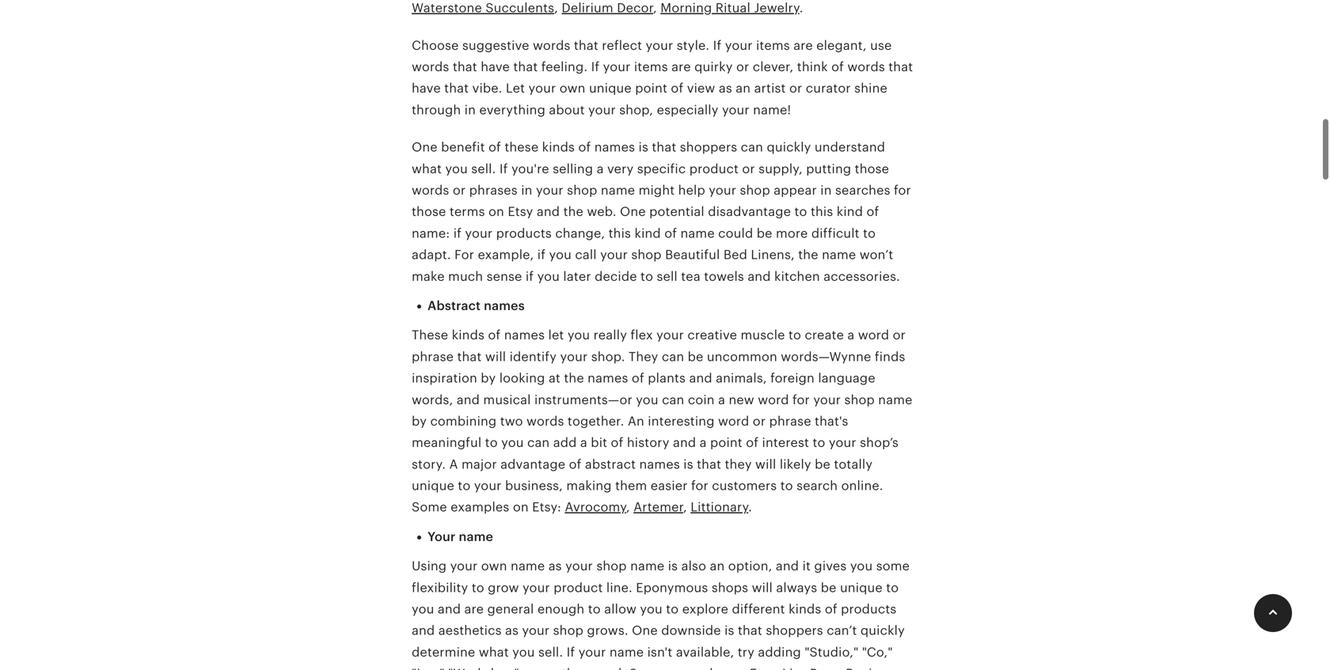 Task type: locate. For each thing, give the bounding box(es) containing it.
can't
[[827, 624, 857, 639]]

unique down story.
[[412, 479, 455, 493]]

name up grow
[[511, 560, 545, 574]]

an
[[736, 81, 751, 96], [710, 560, 725, 574]]

to up grows.
[[588, 603, 601, 617]]

those
[[855, 162, 890, 176], [412, 205, 446, 219]]

elegant,
[[817, 38, 867, 53]]

one inside using your own name as your shop name is also an option, and it gives you some flexibility to grow your product line. eponymous shops will always be unique to you and are general enough to allow you to explore different kinds of products and aesthetics as your shop grows. one downside is that shoppers can't quickly determine what you sell. if your name isn't available, try adding "studio," "co," "inc," "workshop" or another word. some examples on etsy:
[[632, 624, 658, 639]]

your
[[428, 530, 456, 544]]

0 vertical spatial etsy:
[[532, 501, 562, 515]]

0 horizontal spatial what
[[412, 162, 442, 176]]

1 vertical spatial etsy:
[[750, 667, 779, 671]]

phrase down these
[[412, 350, 454, 364]]

flexibility
[[412, 581, 468, 595]]

1 horizontal spatial what
[[479, 646, 509, 660]]

in
[[465, 103, 476, 117], [521, 183, 533, 198], [821, 183, 832, 198]]

0 vertical spatial an
[[736, 81, 751, 96]]

1 horizontal spatial this
[[811, 205, 834, 219]]

if up quirky
[[713, 38, 722, 53]]

linens,
[[751, 248, 795, 262]]

2 vertical spatial unique
[[840, 581, 883, 595]]

option,
[[729, 560, 773, 574]]

littionary link
[[691, 501, 749, 515]]

for right searches
[[894, 183, 912, 198]]

delirium decor link
[[562, 1, 653, 15]]

names
[[595, 140, 635, 155], [484, 299, 525, 313], [504, 328, 545, 343], [588, 372, 629, 386], [640, 458, 680, 472]]

1 horizontal spatial shoppers
[[766, 624, 824, 639]]

2 horizontal spatial kinds
[[789, 603, 822, 617]]

0 vertical spatial items
[[756, 38, 790, 53]]

they
[[629, 350, 659, 364]]

or right quirky
[[737, 60, 750, 74]]

1 vertical spatial one
[[620, 205, 646, 219]]

0 horizontal spatial kinds
[[452, 328, 485, 343]]

0 horizontal spatial by
[[412, 415, 427, 429]]

are inside using your own name as your shop name is also an option, and it gives you some flexibility to grow your product line. eponymous shops will always be unique to you and are general enough to allow you to explore different kinds of products and aesthetics as your shop grows. one downside is that shoppers can't quickly determine what you sell. if your name isn't available, try adding "studio," "co," "inc," "workshop" or another word. some examples on etsy:
[[465, 603, 484, 617]]

sell. inside using your own name as your shop name is also an option, and it gives you some flexibility to grow your product line. eponymous shops will always be unique to you and are general enough to allow you to explore different kinds of products and aesthetics as your shop grows. one downside is that shoppers can't quickly determine what you sell. if your name isn't available, try adding "studio," "co," "inc," "workshop" or another word. some examples on etsy:
[[539, 646, 563, 660]]

to down that's
[[813, 436, 826, 450]]

muscle
[[741, 328, 785, 343]]

think
[[797, 60, 828, 74]]

ritual
[[716, 1, 751, 15]]

you right let
[[568, 328, 590, 343]]

or inside using your own name as your shop name is also an option, and it gives you some flexibility to grow your product line. eponymous shops will always be unique to you and are general enough to allow you to explore different kinds of products and aesthetics as your shop grows. one downside is that shoppers can't quickly determine what you sell. if your name isn't available, try adding "studio," "co," "inc," "workshop" or another word. some examples on etsy:
[[523, 667, 536, 671]]

0 horizontal spatial some
[[412, 501, 447, 515]]

can up advantage
[[527, 436, 550, 450]]

succulents
[[486, 1, 555, 15]]

you down eponymous
[[640, 603, 663, 617]]

search
[[797, 479, 838, 493]]

1 horizontal spatial product
[[690, 162, 739, 176]]

words up shine
[[848, 60, 885, 74]]

name:
[[412, 226, 450, 241]]

words up name:
[[412, 183, 449, 198]]

if inside one benefit of these kinds of names is that shoppers can quickly understand what you sell. if you're selling a very specific product or supply, putting those words or phrases in your shop name might help your shop appear in searches for those terms on etsy and the web. one potential disadvantage to this kind of name: if your products change, this kind of name could be more difficult to adapt. for example, if you call your shop beautiful bed linens, the name won't make much sense if you later decide to sell tea towels and kitchen accessories.
[[500, 162, 508, 176]]

much
[[448, 270, 483, 284]]

kinds inside these kinds of names let you really flex your creative muscle to create a word or phrase that will identify your shop. they can be uncommon words—wynne finds inspiration by looking at the names of plants and animals, foreign language words, and musical instruments—or you can coin a new word for your shop name by combining two words together. an interesting word or phrase that's meaningful to you can add a bit of history and a point of interest to your shop's story. a major advantage of abstract names is that they will likely be totally unique to your business, making them easier for customers to search online. some examples on etsy:
[[452, 328, 485, 343]]

0 horizontal spatial as
[[505, 624, 519, 639]]

kinds
[[542, 140, 575, 155], [452, 328, 485, 343], [789, 603, 822, 617]]

of down potential
[[665, 226, 677, 241]]

1 horizontal spatial as
[[549, 560, 562, 574]]

some up your
[[412, 501, 447, 515]]

0 horizontal spatial items
[[634, 60, 668, 74]]

0 horizontal spatial on
[[489, 205, 505, 219]]

some
[[877, 560, 910, 574]]

can
[[741, 140, 764, 155], [662, 350, 685, 364], [662, 393, 685, 407], [527, 436, 550, 450]]

shop up sell
[[632, 248, 662, 262]]

at
[[549, 372, 561, 386]]

that up "try"
[[738, 624, 763, 639]]

that down use
[[889, 60, 913, 74]]

1 vertical spatial an
[[710, 560, 725, 574]]

flex
[[631, 328, 653, 343]]

0 horizontal spatial point
[[635, 81, 668, 96]]

eponymous
[[636, 581, 708, 595]]

one up isn't
[[632, 624, 658, 639]]

0 vertical spatial quickly
[[767, 140, 811, 155]]

0 vertical spatial kinds
[[542, 140, 575, 155]]

2 vertical spatial as
[[505, 624, 519, 639]]

those up name:
[[412, 205, 446, 219]]

etsy: down adding
[[750, 667, 779, 671]]

0 horizontal spatial quickly
[[767, 140, 811, 155]]

general
[[488, 603, 534, 617]]

0 vertical spatial product
[[690, 162, 739, 176]]

towels
[[704, 270, 744, 284]]

if up phrases
[[500, 162, 508, 176]]

for inside one benefit of these kinds of names is that shoppers can quickly understand what you sell. if you're selling a very specific product or supply, putting those words or phrases in your shop name might help your shop appear in searches for those terms on etsy and the web. one potential disadvantage to this kind of name: if your products change, this kind of name could be more difficult to adapt. for example, if you call your shop beautiful bed linens, the name won't make much sense if you later decide to sell tea towels and kitchen accessories.
[[894, 183, 912, 198]]

0 vertical spatial unique
[[589, 81, 632, 96]]

1 horizontal spatial in
[[521, 183, 533, 198]]

1 vertical spatial will
[[756, 458, 777, 472]]

be down the gives
[[821, 581, 837, 595]]

1 vertical spatial for
[[793, 393, 810, 407]]

1 vertical spatial point
[[711, 436, 743, 450]]

unique
[[589, 81, 632, 96], [412, 479, 455, 493], [840, 581, 883, 595]]

kinds down abstract names
[[452, 328, 485, 343]]

. up the think
[[800, 1, 804, 15]]

1 vertical spatial some
[[630, 667, 665, 671]]

shoppers inside using your own name as your shop name is also an option, and it gives you some flexibility to grow your product line. eponymous shops will always be unique to you and are general enough to allow you to explore different kinds of products and aesthetics as your shop grows. one downside is that shoppers can't quickly determine what you sell. if your name isn't available, try adding "studio," "co," "inc," "workshop" or another word. some examples on etsy:
[[766, 624, 824, 639]]

name down finds
[[879, 393, 913, 407]]

1 horizontal spatial examples
[[668, 667, 727, 671]]

point inside these kinds of names let you really flex your creative muscle to create a word or phrase that will identify your shop. they can be uncommon words—wynne finds inspiration by looking at the names of plants and animals, foreign language words, and musical instruments—or you can coin a new word for your shop name by combining two words together. an interesting word or phrase that's meaningful to you can add a bit of history and a point of interest to your shop's story. a major advantage of abstract names is that they will likely be totally unique to your business, making them easier for customers to search online. some examples on etsy:
[[711, 436, 743, 450]]

1 horizontal spatial .
[[800, 1, 804, 15]]

0 vertical spatial what
[[412, 162, 442, 176]]

name
[[601, 183, 635, 198], [681, 226, 715, 241], [822, 248, 856, 262], [879, 393, 913, 407], [459, 530, 493, 544], [511, 560, 545, 574], [631, 560, 665, 574], [610, 646, 644, 660]]

1 horizontal spatial for
[[793, 393, 810, 407]]

plants
[[648, 372, 686, 386]]

1 vertical spatial kinds
[[452, 328, 485, 343]]

of up can't on the bottom of the page
[[825, 603, 838, 617]]

quickly inside using your own name as your shop name is also an option, and it gives you some flexibility to grow your product line. eponymous shops will always be unique to you and are general enough to allow you to explore different kinds of products and aesthetics as your shop grows. one downside is that shoppers can't quickly determine what you sell. if your name isn't available, try adding "studio," "co," "inc," "workshop" or another word. some examples on etsy:
[[861, 624, 905, 639]]

quickly up supply,
[[767, 140, 811, 155]]

will inside using your own name as your shop name is also an option, and it gives you some flexibility to grow your product line. eponymous shops will always be unique to you and are general enough to allow you to explore different kinds of products and aesthetics as your shop grows. one downside is that shoppers can't quickly determine what you sell. if your name isn't available, try adding "studio," "co," "inc," "workshop" or another word. some examples on etsy:
[[752, 581, 773, 595]]

1 horizontal spatial items
[[756, 38, 790, 53]]

abstract
[[428, 299, 481, 313]]

shops
[[712, 581, 749, 595]]

the right at
[[564, 372, 584, 386]]

1 vertical spatial word
[[758, 393, 789, 407]]

1 horizontal spatial unique
[[589, 81, 632, 96]]

words down choose
[[412, 60, 449, 74]]

product inside using your own name as your shop name is also an option, and it gives you some flexibility to grow your product line. eponymous shops will always be unique to you and are general enough to allow you to explore different kinds of products and aesthetics as your shop grows. one downside is that shoppers can't quickly determine what you sell. if your name isn't available, try adding "studio," "co," "inc," "workshop" or another word. some examples on etsy:
[[554, 581, 603, 595]]

more
[[776, 226, 808, 241]]

can up supply,
[[741, 140, 764, 155]]

point up shop,
[[635, 81, 668, 96]]

have up "through"
[[412, 81, 441, 96]]

will right they at the right of the page
[[756, 458, 777, 472]]

creative
[[688, 328, 737, 343]]

this down web. on the left top of the page
[[609, 226, 631, 241]]

very
[[608, 162, 634, 176]]

totally
[[834, 458, 873, 472]]

advantage
[[501, 458, 566, 472]]

1 vertical spatial items
[[634, 60, 668, 74]]

products
[[496, 226, 552, 241], [841, 603, 897, 617]]

1 vertical spatial own
[[481, 560, 507, 574]]

or up finds
[[893, 328, 906, 343]]

words up add
[[527, 415, 564, 429]]

0 horizontal spatial .
[[749, 501, 752, 515]]

0 vertical spatial those
[[855, 162, 890, 176]]

what down benefit
[[412, 162, 442, 176]]

product
[[690, 162, 739, 176], [554, 581, 603, 595]]

foreign
[[771, 372, 815, 386]]

shop up disadvantage
[[740, 183, 771, 198]]

about
[[549, 103, 585, 117]]

point up they at the right of the page
[[711, 436, 743, 450]]

kinds inside using your own name as your shop name is also an option, and it gives you some flexibility to grow your product line. eponymous shops will always be unique to you and are general enough to allow you to explore different kinds of products and aesthetics as your shop grows. one downside is that shoppers can't quickly determine what you sell. if your name isn't available, try adding "studio," "co," "inc," "workshop" or another word. some examples on etsy:
[[789, 603, 822, 617]]

1 vertical spatial on
[[513, 501, 529, 515]]

new
[[729, 393, 755, 407]]

0 horizontal spatial have
[[412, 81, 441, 96]]

are
[[794, 38, 813, 53], [672, 60, 691, 74], [465, 603, 484, 617]]

examples
[[451, 501, 510, 515], [668, 667, 727, 671]]

own inside using your own name as your shop name is also an option, and it gives you some flexibility to grow your product line. eponymous shops will always be unique to you and are general enough to allow you to explore different kinds of products and aesthetics as your shop grows. one downside is that shoppers can't quickly determine what you sell. if your name isn't available, try adding "studio," "co," "inc," "workshop" or another word. some examples on etsy:
[[481, 560, 507, 574]]

enough
[[538, 603, 585, 617]]

0 horizontal spatial unique
[[412, 479, 455, 493]]

by
[[481, 372, 496, 386], [412, 415, 427, 429]]

artist
[[755, 81, 786, 96]]

determine
[[412, 646, 476, 660]]

supply,
[[759, 162, 803, 176]]

1 horizontal spatial own
[[560, 81, 586, 96]]

name inside these kinds of names let you really flex your creative muscle to create a word or phrase that will identify your shop. they can be uncommon words—wynne finds inspiration by looking at the names of plants and animals, foreign language words, and musical instruments—or you can coin a new word for your shop name by combining two words together. an interesting word or phrase that's meaningful to you can add a bit of history and a point of interest to your shop's story. a major advantage of abstract names is that they will likely be totally unique to your business, making them easier for customers to search online. some examples on etsy:
[[879, 393, 913, 407]]

easier
[[651, 479, 688, 493]]

if up another
[[567, 646, 575, 660]]

in down vibe.
[[465, 103, 476, 117]]

if
[[454, 226, 462, 241], [538, 248, 546, 262], [526, 270, 534, 284]]

0 vertical spatial this
[[811, 205, 834, 219]]

that up vibe.
[[453, 60, 477, 74]]

this up difficult
[[811, 205, 834, 219]]

if up for
[[454, 226, 462, 241]]

have down suggestive
[[481, 60, 510, 74]]

in down putting
[[821, 183, 832, 198]]

1 horizontal spatial phrase
[[770, 415, 812, 429]]

it
[[803, 560, 811, 574]]

1 horizontal spatial products
[[841, 603, 897, 617]]

that
[[574, 38, 599, 53], [453, 60, 477, 74], [514, 60, 538, 74], [889, 60, 913, 74], [444, 81, 469, 96], [652, 140, 677, 155], [457, 350, 482, 364], [697, 458, 722, 472], [738, 624, 763, 639]]

putting
[[807, 162, 852, 176]]

business,
[[505, 479, 563, 493]]

0 horizontal spatial this
[[609, 226, 631, 241]]

of down the elegant, at the top right
[[832, 60, 844, 74]]

one left benefit
[[412, 140, 438, 155]]

animals,
[[716, 372, 767, 386]]

words
[[533, 38, 571, 53], [412, 60, 449, 74], [848, 60, 885, 74], [412, 183, 449, 198], [527, 415, 564, 429]]

0 vertical spatial for
[[894, 183, 912, 198]]

always
[[777, 581, 818, 595]]

own inside choose suggestive words that reflect your style. if your items are elegant, use words that have that feeling. if your items are quirky or clever, think of words that have that vibe. let your own unique point of view as an artist or curator shine through in everything about your shop, especially your name!
[[560, 81, 586, 96]]

an inside choose suggestive words that reflect your style. if your items are elegant, use words that have that feeling. if your items are quirky or clever, think of words that have that vibe. let your own unique point of view as an artist or curator shine through in everything about your shop, especially your name!
[[736, 81, 751, 96]]

0 horizontal spatial products
[[496, 226, 552, 241]]

a inside one benefit of these kinds of names is that shoppers can quickly understand what you sell. if you're selling a very specific product or supply, putting those words or phrases in your shop name might help your shop appear in searches for those terms on etsy and the web. one potential disadvantage to this kind of name: if your products change, this kind of name could be more difficult to adapt. for example, if you call your shop beautiful bed linens, the name won't make much sense if you later decide to sell tea towels and kitchen accessories.
[[597, 162, 604, 176]]

etsy:
[[532, 501, 562, 515], [750, 667, 779, 671]]

0 horizontal spatial phrase
[[412, 350, 454, 364]]

names up very
[[595, 140, 635, 155]]

that up specific
[[652, 140, 677, 155]]

1 vertical spatial as
[[549, 560, 562, 574]]

0 horizontal spatial etsy:
[[532, 501, 562, 515]]

0 vertical spatial are
[[794, 38, 813, 53]]

will up different
[[752, 581, 773, 595]]

products up can't on the bottom of the page
[[841, 603, 897, 617]]

1 vertical spatial have
[[412, 81, 441, 96]]

could
[[719, 226, 754, 241]]

of inside using your own name as your shop name is also an option, and it gives you some flexibility to grow your product line. eponymous shops will always be unique to you and are general enough to allow you to explore different kinds of products and aesthetics as your shop grows. one downside is that shoppers can't quickly determine what you sell. if your name isn't available, try adding "studio," "co," "inc," "workshop" or another word. some examples on etsy:
[[825, 603, 838, 617]]

2 horizontal spatial unique
[[840, 581, 883, 595]]

0 vertical spatial own
[[560, 81, 586, 96]]

those up searches
[[855, 162, 890, 176]]

2 vertical spatial will
[[752, 581, 773, 595]]

you right the gives
[[851, 560, 873, 574]]

be inside one benefit of these kinds of names is that shoppers can quickly understand what you sell. if you're selling a very specific product or supply, putting those words or phrases in your shop name might help your shop appear in searches for those terms on etsy and the web. one potential disadvantage to this kind of name: if your products change, this kind of name could be more difficult to adapt. for example, if you call your shop beautiful bed linens, the name won't make much sense if you later decide to sell tea towels and kitchen accessories.
[[757, 226, 773, 241]]

0 vertical spatial by
[[481, 372, 496, 386]]

1 horizontal spatial point
[[711, 436, 743, 450]]

words—wynne
[[781, 350, 872, 364]]

instruments—or
[[535, 393, 633, 407]]

2 vertical spatial if
[[526, 270, 534, 284]]

0 horizontal spatial sell.
[[471, 162, 496, 176]]

2 horizontal spatial for
[[894, 183, 912, 198]]

through
[[412, 103, 461, 117]]

for down foreign
[[793, 393, 810, 407]]

if right 'sense'
[[526, 270, 534, 284]]

example,
[[478, 248, 534, 262]]

2 horizontal spatial in
[[821, 183, 832, 198]]

1 vertical spatial kind
[[635, 226, 661, 241]]

that up "through"
[[444, 81, 469, 96]]

on down "try"
[[731, 667, 747, 671]]

for up the littionary at the bottom right of page
[[691, 479, 709, 493]]

to down eponymous
[[666, 603, 679, 617]]

sense
[[487, 270, 522, 284]]

1 vertical spatial sell.
[[539, 646, 563, 660]]

1 vertical spatial phrase
[[770, 415, 812, 429]]

products inside one benefit of these kinds of names is that shoppers can quickly understand what you sell. if you're selling a very specific product or supply, putting those words or phrases in your shop name might help your shop appear in searches for those terms on etsy and the web. one potential disadvantage to this kind of name: if your products change, this kind of name could be more difficult to adapt. for example, if you call your shop beautiful bed linens, the name won't make much sense if you later decide to sell tea towels and kitchen accessories.
[[496, 226, 552, 241]]

that inside one benefit of these kinds of names is that shoppers can quickly understand what you sell. if you're selling a very specific product or supply, putting those words or phrases in your shop name might help your shop appear in searches for those terms on etsy and the web. one potential disadvantage to this kind of name: if your products change, this kind of name could be more difficult to adapt. for example, if you call your shop beautiful bed linens, the name won't make much sense if you later decide to sell tea towels and kitchen accessories.
[[652, 140, 677, 155]]

kind down searches
[[837, 205, 863, 219]]

what up the "workshop"
[[479, 646, 509, 660]]

to down likely on the right
[[781, 479, 793, 493]]

kinds up 'selling'
[[542, 140, 575, 155]]

for
[[894, 183, 912, 198], [793, 393, 810, 407], [691, 479, 709, 493]]

as
[[719, 81, 733, 96], [549, 560, 562, 574], [505, 624, 519, 639]]

word down new
[[718, 415, 750, 429]]

as up enough
[[549, 560, 562, 574]]

kinds down always
[[789, 603, 822, 617]]

0 vertical spatial if
[[454, 226, 462, 241]]

1 vertical spatial quickly
[[861, 624, 905, 639]]

is inside these kinds of names let you really flex your creative muscle to create a word or phrase that will identify your shop. they can be uncommon words—wynne finds inspiration by looking at the names of plants and animals, foreign language words, and musical instruments—or you can coin a new word for your shop name by combining two words together. an interesting word or phrase that's meaningful to you can add a bit of history and a point of interest to your shop's story. a major advantage of abstract names is that they will likely be totally unique to your business, making them easier for customers to search online. some examples on etsy:
[[684, 458, 694, 472]]

to down 'a'
[[458, 479, 471, 493]]

0 vertical spatial products
[[496, 226, 552, 241]]

items up clever,
[[756, 38, 790, 53]]

product inside one benefit of these kinds of names is that shoppers can quickly understand what you sell. if you're selling a very specific product or supply, putting those words or phrases in your shop name might help your shop appear in searches for those terms on etsy and the web. one potential disadvantage to this kind of name: if your products change, this kind of name could be more difficult to adapt. for example, if you call your shop beautiful bed linens, the name won't make much sense if you later decide to sell tea towels and kitchen accessories.
[[690, 162, 739, 176]]

if
[[713, 38, 722, 53], [591, 60, 600, 74], [500, 162, 508, 176], [567, 646, 575, 660]]

a left very
[[597, 162, 604, 176]]

kind
[[837, 205, 863, 219], [635, 226, 661, 241]]

2 vertical spatial on
[[731, 667, 747, 671]]

1 horizontal spatial are
[[672, 60, 691, 74]]

0 vertical spatial some
[[412, 501, 447, 515]]

1 horizontal spatial kinds
[[542, 140, 575, 155]]

0 horizontal spatial word
[[718, 415, 750, 429]]

major
[[462, 458, 497, 472]]

0 horizontal spatial those
[[412, 205, 446, 219]]

choose
[[412, 38, 459, 53]]

0 vertical spatial sell.
[[471, 162, 496, 176]]

if right example,
[[538, 248, 546, 262]]

are up the think
[[794, 38, 813, 53]]

1 vertical spatial .
[[749, 501, 752, 515]]

appear
[[774, 183, 817, 198]]

or left supply,
[[742, 162, 755, 176]]

0 horizontal spatial examples
[[451, 501, 510, 515]]

in down 'you're'
[[521, 183, 533, 198]]

0 horizontal spatial an
[[710, 560, 725, 574]]

sell. up another
[[539, 646, 563, 660]]

1 vertical spatial product
[[554, 581, 603, 595]]

by down words,
[[412, 415, 427, 429]]

looking
[[500, 372, 545, 386]]

,
[[555, 1, 558, 15], [653, 1, 657, 15], [626, 501, 630, 515], [684, 501, 687, 515]]

1 vertical spatial unique
[[412, 479, 455, 493]]

2 vertical spatial are
[[465, 603, 484, 617]]

shoppers up adding
[[766, 624, 824, 639]]

using your own name as your shop name is also an option, and it gives you some flexibility to grow your product line. eponymous shops will always be unique to you and are general enough to allow you to explore different kinds of products and aesthetics as your shop grows. one downside is that shoppers can't quickly determine what you sell. if your name isn't available, try adding "studio," "co," "inc," "workshop" or another word. some examples on etsy:
[[412, 560, 910, 671]]

0 vertical spatial phrase
[[412, 350, 454, 364]]

have
[[481, 60, 510, 74], [412, 81, 441, 96]]

what inside using your own name as your shop name is also an option, and it gives you some flexibility to grow your product line. eponymous shops will always be unique to you and are general enough to allow you to explore different kinds of products and aesthetics as your shop grows. one downside is that shoppers can't quickly determine what you sell. if your name isn't available, try adding "studio," "co," "inc," "workshop" or another word. some examples on etsy:
[[479, 646, 509, 660]]

0 vertical spatial as
[[719, 81, 733, 96]]

help
[[679, 183, 706, 198]]



Task type: vqa. For each thing, say whether or not it's contained in the screenshot.
Artemer link
yes



Task type: describe. For each thing, give the bounding box(es) containing it.
that up feeling.
[[574, 38, 599, 53]]

to left grow
[[472, 581, 485, 595]]

of down abstract names
[[488, 328, 501, 343]]

vibe.
[[473, 81, 503, 96]]

in inside choose suggestive words that reflect your style. if your items are elegant, use words that have that feeling. if your items are quirky or clever, think of words that have that vibe. let your own unique point of view as an artist or curator shine through in everything about your shop, especially your name!
[[465, 103, 476, 117]]

shop inside these kinds of names let you really flex your creative muscle to create a word or phrase that will identify your shop. they can be uncommon words—wynne finds inspiration by looking at the names of plants and animals, foreign language words, and musical instruments—or you can coin a new word for your shop name by combining two words together. an interesting word or phrase that's meaningful to you can add a bit of history and a point of interest to your shop's story. a major advantage of abstract names is that they will likely be totally unique to your business, making them easier for customers to search online. some examples on etsy:
[[845, 393, 875, 407]]

be up search on the right of page
[[815, 458, 831, 472]]

of down add
[[569, 458, 582, 472]]

etsy: inside these kinds of names let you really flex your creative muscle to create a word or phrase that will identify your shop. they can be uncommon words—wynne finds inspiration by looking at the names of plants and animals, foreign language words, and musical instruments—or you can coin a new word for your shop name by combining two words together. an interesting word or phrase that's meaningful to you can add a bit of history and a point of interest to your shop's story. a major advantage of abstract names is that they will likely be totally unique to your business, making them easier for customers to search online. some examples on etsy:
[[532, 501, 562, 515]]

likely
[[780, 458, 812, 472]]

that up inspiration
[[457, 350, 482, 364]]

gives
[[815, 560, 847, 574]]

name down difficult
[[822, 248, 856, 262]]

you up "an"
[[636, 393, 659, 407]]

examples inside these kinds of names let you really flex your creative muscle to create a word or phrase that will identify your shop. they can be uncommon words—wynne finds inspiration by looking at the names of plants and animals, foreign language words, and musical instruments—or you can coin a new word for your shop name by combining two words together. an interesting word or phrase that's meaningful to you can add a bit of history and a point of interest to your shop's story. a major advantage of abstract names is that they will likely be totally unique to your business, making them easier for customers to search online. some examples on etsy:
[[451, 501, 510, 515]]

finds
[[875, 350, 906, 364]]

"inc,"
[[412, 667, 445, 671]]

name down very
[[601, 183, 635, 198]]

of up they at the right of the page
[[746, 436, 759, 450]]

musical
[[483, 393, 531, 407]]

names up identify
[[504, 328, 545, 343]]

, left the delirium
[[555, 1, 558, 15]]

if right feeling.
[[591, 60, 600, 74]]

shine
[[855, 81, 888, 96]]

won't
[[860, 248, 894, 262]]

to up the won't
[[863, 226, 876, 241]]

2 vertical spatial word
[[718, 415, 750, 429]]

potential
[[650, 205, 705, 219]]

quickly inside one benefit of these kinds of names is that shoppers can quickly understand what you sell. if you're selling a very specific product or supply, putting those words or phrases in your shop name might help your shop appear in searches for those terms on etsy and the web. one potential disadvantage to this kind of name: if your products change, this kind of name could be more difficult to adapt. for example, if you call your shop beautiful bed linens, the name won't make much sense if you later decide to sell tea towels and kitchen accessories.
[[767, 140, 811, 155]]

you left later
[[537, 270, 560, 284]]

adapt.
[[412, 248, 451, 262]]

littionary
[[691, 501, 749, 515]]

specific
[[637, 162, 686, 176]]

abstract names
[[428, 299, 525, 313]]

allow
[[605, 603, 637, 617]]

you're
[[512, 162, 549, 176]]

story.
[[412, 458, 446, 472]]

one benefit of these kinds of names is that shoppers can quickly understand what you sell. if you're selling a very specific product or supply, putting those words or phrases in your shop name might help your shop appear in searches for those terms on etsy and the web. one potential disadvantage to this kind of name: if your products change, this kind of name could be more difficult to adapt. for example, if you call your shop beautiful bed linens, the name won't make much sense if you later decide to sell tea towels and kitchen accessories.
[[412, 140, 912, 284]]

on inside one benefit of these kinds of names is that shoppers can quickly understand what you sell. if you're selling a very specific product or supply, putting those words or phrases in your shop name might help your shop appear in searches for those terms on etsy and the web. one potential disadvantage to this kind of name: if your products change, this kind of name could be more difficult to adapt. for example, if you call your shop beautiful bed linens, the name won't make much sense if you later decide to sell tea towels and kitchen accessories.
[[489, 205, 505, 219]]

words up feeling.
[[533, 38, 571, 53]]

add
[[553, 436, 577, 450]]

kinds inside one benefit of these kinds of names is that shoppers can quickly understand what you sell. if you're selling a very specific product or supply, putting those words or phrases in your shop name might help your shop appear in searches for those terms on etsy and the web. one potential disadvantage to this kind of name: if your products change, this kind of name could be more difficult to adapt. for example, if you call your shop beautiful bed linens, the name won't make much sense if you later decide to sell tea towels and kitchen accessories.
[[542, 140, 575, 155]]

0 horizontal spatial if
[[454, 226, 462, 241]]

an inside using your own name as your shop name is also an option, and it gives you some flexibility to grow your product line. eponymous shops will always be unique to you and are general enough to allow you to explore different kinds of products and aesthetics as your shop grows. one downside is that shoppers can't quickly determine what you sell. if your name isn't available, try adding "studio," "co," "inc," "workshop" or another word. some examples on etsy:
[[710, 560, 725, 574]]

avrocomy link
[[565, 501, 626, 515]]

, down the them
[[626, 501, 630, 515]]

selling
[[553, 162, 593, 176]]

your name
[[428, 530, 493, 544]]

point inside choose suggestive words that reflect your style. if your items are elegant, use words that have that feeling. if your items are quirky or clever, think of words that have that vibe. let your own unique point of view as an artist or curator shine through in everything about your shop, especially your name!
[[635, 81, 668, 96]]

them
[[616, 479, 647, 493]]

be inside using your own name as your shop name is also an option, and it gives you some flexibility to grow your product line. eponymous shops will always be unique to you and are general enough to allow you to explore different kinds of products and aesthetics as your shop grows. one downside is that shoppers can't quickly determine what you sell. if your name isn't available, try adding "studio," "co," "inc," "workshop" or another word. some examples on etsy:
[[821, 581, 837, 595]]

of right bit
[[611, 436, 624, 450]]

and up coin
[[689, 372, 713, 386]]

language
[[818, 372, 876, 386]]

you down two
[[501, 436, 524, 450]]

later
[[564, 270, 591, 284]]

shoppers inside one benefit of these kinds of names is that shoppers can quickly understand what you sell. if you're selling a very specific product or supply, putting those words or phrases in your shop name might help your shop appear in searches for those terms on etsy and the web. one potential disadvantage to this kind of name: if your products change, this kind of name could be more difficult to adapt. for example, if you call your shop beautiful bed linens, the name won't make much sense if you later decide to sell tea towels and kitchen accessories.
[[680, 140, 738, 155]]

words inside these kinds of names let you really flex your creative muscle to create a word or phrase that will identify your shop. they can be uncommon words—wynne finds inspiration by looking at the names of plants and animals, foreign language words, and musical instruments—or you can coin a new word for your shop name by combining two words together. an interesting word or phrase that's meaningful to you can add a bit of history and a point of interest to your shop's story. a major advantage of abstract names is that they will likely be totally unique to your business, making them easier for customers to search online. some examples on etsy:
[[527, 415, 564, 429]]

1 vertical spatial the
[[799, 248, 819, 262]]

line.
[[607, 581, 633, 595]]

names inside one benefit of these kinds of names is that shoppers can quickly understand what you sell. if you're selling a very specific product or supply, putting those words or phrases in your shop name might help your shop appear in searches for those terms on etsy and the web. one potential disadvantage to this kind of name: if your products change, this kind of name could be more difficult to adapt. for example, if you call your shop beautiful bed linens, the name won't make much sense if you later decide to sell tea towels and kitchen accessories.
[[595, 140, 635, 155]]

shop up line.
[[597, 560, 627, 574]]

1 vertical spatial this
[[609, 226, 631, 241]]

and left "it"
[[776, 560, 799, 574]]

1 horizontal spatial by
[[481, 372, 496, 386]]

as inside choose suggestive words that reflect your style. if your items are elegant, use words that have that feeling. if your items are quirky or clever, think of words that have that vibe. let your own unique point of view as an artist or curator shine through in everything about your shop, especially your name!
[[719, 81, 733, 96]]

and up determine in the left bottom of the page
[[412, 624, 435, 639]]

and down flexibility on the bottom
[[438, 603, 461, 617]]

2 vertical spatial for
[[691, 479, 709, 493]]

of down searches
[[867, 205, 880, 219]]

explore
[[683, 603, 729, 617]]

suggestive
[[462, 38, 530, 53]]

sell. inside one benefit of these kinds of names is that shoppers can quickly understand what you sell. if you're selling a very specific product or supply, putting those words or phrases in your shop name might help your shop appear in searches for those terms on etsy and the web. one potential disadvantage to this kind of name: if your products change, this kind of name could be more difficult to adapt. for example, if you call your shop beautiful bed linens, the name won't make much sense if you later decide to sell tea towels and kitchen accessories.
[[471, 162, 496, 176]]

a down interesting
[[700, 436, 707, 450]]

names down shop.
[[588, 372, 629, 386]]

name!
[[753, 103, 792, 117]]

of left 'these'
[[489, 140, 501, 155]]

an
[[628, 415, 645, 429]]

aesthetics
[[439, 624, 502, 639]]

make
[[412, 270, 445, 284]]

terms
[[450, 205, 485, 219]]

if inside using your own name as your shop name is also an option, and it gives you some flexibility to grow your product line. eponymous shops will always be unique to you and are general enough to allow you to explore different kinds of products and aesthetics as your shop grows. one downside is that shoppers can't quickly determine what you sell. if your name isn't available, try adding "studio," "co," "inc," "workshop" or another word. some examples on etsy:
[[567, 646, 575, 660]]

to left sell
[[641, 270, 654, 284]]

might
[[639, 183, 675, 198]]

1 vertical spatial are
[[672, 60, 691, 74]]

especially
[[657, 103, 719, 117]]

0 vertical spatial .
[[800, 1, 804, 15]]

avrocomy , artemer , littionary .
[[565, 501, 752, 515]]

1 vertical spatial by
[[412, 415, 427, 429]]

"studio,"
[[805, 646, 859, 660]]

is inside one benefit of these kinds of names is that shoppers can quickly understand what you sell. if you're selling a very specific product or supply, putting those words or phrases in your shop name might help your shop appear in searches for those terms on etsy and the web. one potential disadvantage to this kind of name: if your products change, this kind of name could be more difficult to adapt. for example, if you call your shop beautiful bed linens, the name won't make much sense if you later decide to sell tea towels and kitchen accessories.
[[639, 140, 649, 155]]

to up major
[[485, 436, 498, 450]]

0 vertical spatial one
[[412, 140, 438, 155]]

1 vertical spatial those
[[412, 205, 446, 219]]

decor
[[617, 1, 653, 15]]

customers
[[712, 479, 777, 493]]

these
[[412, 328, 449, 343]]

uncommon
[[707, 350, 778, 364]]

products inside using your own name as your shop name is also an option, and it gives you some flexibility to grow your product line. eponymous shops will always be unique to you and are general enough to allow you to explore different kinds of products and aesthetics as your shop grows. one downside is that shoppers can't quickly determine what you sell. if your name isn't available, try adding "studio," "co," "inc," "workshop" or another word. some examples on etsy:
[[841, 603, 897, 617]]

decide
[[595, 270, 637, 284]]

0 vertical spatial kind
[[837, 205, 863, 219]]

you down flexibility on the bottom
[[412, 603, 434, 617]]

interesting
[[648, 415, 715, 429]]

and up combining
[[457, 393, 480, 407]]

names down 'sense'
[[484, 299, 525, 313]]

view
[[687, 81, 716, 96]]

use
[[871, 38, 892, 53]]

0 vertical spatial word
[[858, 328, 890, 343]]

unique inside using your own name as your shop name is also an option, and it gives you some flexibility to grow your product line. eponymous shops will always be unique to you and are general enough to allow you to explore different kinds of products and aesthetics as your shop grows. one downside is that shoppers can't quickly determine what you sell. if your name isn't available, try adding "studio," "co," "inc," "workshop" or another word. some examples on etsy:
[[840, 581, 883, 595]]

difficult
[[812, 226, 860, 241]]

some inside these kinds of names let you really flex your creative muscle to create a word or phrase that will identify your shop. they can be uncommon words—wynne finds inspiration by looking at the names of plants and animals, foreign language words, and musical instruments—or you can coin a new word for your shop name by combining two words together. an interesting word or phrase that's meaningful to you can add a bit of history and a point of interest to your shop's story. a major advantage of abstract names is that they will likely be totally unique to your business, making them easier for customers to search online. some examples on etsy:
[[412, 501, 447, 515]]

waterstone succulents , delirium decor , morning ritual jewelry .
[[412, 1, 804, 15]]

curator
[[806, 81, 851, 96]]

another
[[539, 667, 587, 671]]

can down plants
[[662, 393, 685, 407]]

names up easier
[[640, 458, 680, 472]]

0 vertical spatial will
[[485, 350, 506, 364]]

and down interesting
[[673, 436, 696, 450]]

that up let
[[514, 60, 538, 74]]

combining
[[430, 415, 497, 429]]

name up word.
[[610, 646, 644, 660]]

to down some
[[887, 581, 899, 595]]

2 horizontal spatial are
[[794, 38, 813, 53]]

examples inside using your own name as your shop name is also an option, and it gives you some flexibility to grow your product line. eponymous shops will always be unique to you and are general enough to allow you to explore different kinds of products and aesthetics as your shop grows. one downside is that shoppers can't quickly determine what you sell. if your name isn't available, try adding "studio," "co," "inc," "workshop" or another word. some examples on etsy:
[[668, 667, 727, 671]]

these kinds of names let you really flex your creative muscle to create a word or phrase that will identify your shop. they can be uncommon words—wynne finds inspiration by looking at the names of plants and animals, foreign language words, and musical instruments—or you can coin a new word for your shop name by combining two words together. an interesting word or phrase that's meaningful to you can add a bit of history and a point of interest to your shop's story. a major advantage of abstract names is that they will likely be totally unique to your business, making them easier for customers to search online. some examples on etsy:
[[412, 328, 913, 515]]

1 vertical spatial if
[[538, 248, 546, 262]]

unique inside these kinds of names let you really flex your creative muscle to create a word or phrase that will identify your shop. they can be uncommon words—wynne finds inspiration by looking at the names of plants and animals, foreign language words, and musical instruments—or you can coin a new word for your shop name by combining two words together. an interesting word or phrase that's meaningful to you can add a bit of history and a point of interest to your shop's story. a major advantage of abstract names is that they will likely be totally unique to your business, making them easier for customers to search online. some examples on etsy:
[[412, 479, 455, 493]]

shop down 'selling'
[[567, 183, 598, 198]]

morning ritual jewelry link
[[661, 1, 800, 15]]

to down appear
[[795, 205, 808, 219]]

shop's
[[860, 436, 899, 450]]

on inside using your own name as your shop name is also an option, and it gives you some flexibility to grow your product line. eponymous shops will always be unique to you and are general enough to allow you to explore different kinds of products and aesthetics as your shop grows. one downside is that shoppers can't quickly determine what you sell. if your name isn't available, try adding "studio," "co," "inc," "workshop" or another word. some examples on etsy:
[[731, 667, 747, 671]]

together.
[[568, 415, 625, 429]]

, left morning
[[653, 1, 657, 15]]

name right your
[[459, 530, 493, 544]]

unique inside choose suggestive words that reflect your style. if your items are elegant, use words that have that feeling. if your items are quirky or clever, think of words that have that vibe. let your own unique point of view as an artist or curator shine through in everything about your shop, especially your name!
[[589, 81, 632, 96]]

call
[[575, 248, 597, 262]]

understand
[[815, 140, 886, 155]]

quirky
[[695, 60, 733, 74]]

a right create
[[848, 328, 855, 343]]

available,
[[676, 646, 735, 660]]

can up plants
[[662, 350, 685, 364]]

shop.
[[591, 350, 625, 364]]

and right etsy on the left
[[537, 205, 560, 219]]

1 horizontal spatial those
[[855, 162, 890, 176]]

kitchen
[[775, 270, 820, 284]]

different
[[732, 603, 785, 617]]

waterstone
[[412, 1, 482, 15]]

inspiration
[[412, 372, 478, 386]]

try
[[738, 646, 755, 660]]

delirium
[[562, 1, 614, 15]]

is down explore
[[725, 624, 735, 639]]

etsy
[[508, 205, 533, 219]]

to left create
[[789, 328, 802, 343]]

you left call
[[549, 248, 572, 262]]

disadvantage
[[708, 205, 791, 219]]

bit
[[591, 436, 608, 450]]

you up the "workshop"
[[513, 646, 535, 660]]

0 horizontal spatial kind
[[635, 226, 661, 241]]

or up "terms"
[[453, 183, 466, 198]]

of up especially
[[671, 81, 684, 96]]

1 horizontal spatial word
[[758, 393, 789, 407]]

etsy: inside using your own name as your shop name is also an option, and it gives you some flexibility to grow your product line. eponymous shops will always be unique to you and are general enough to allow you to explore different kinds of products and aesthetics as your shop grows. one downside is that shoppers can't quickly determine what you sell. if your name isn't available, try adding "studio," "co," "inc," "workshop" or another word. some examples on etsy:
[[750, 667, 779, 671]]

can inside one benefit of these kinds of names is that shoppers can quickly understand what you sell. if you're selling a very specific product or supply, putting those words or phrases in your shop name might help your shop appear in searches for those terms on etsy and the web. one potential disadvantage to this kind of name: if your products change, this kind of name could be more difficult to adapt. for example, if you call your shop beautiful bed linens, the name won't make much sense if you later decide to sell tea towels and kitchen accessories.
[[741, 140, 764, 155]]

0 vertical spatial the
[[564, 205, 584, 219]]

name up beautiful at right
[[681, 226, 715, 241]]

shop,
[[620, 103, 654, 117]]

let
[[506, 81, 525, 96]]

create
[[805, 328, 844, 343]]

tea
[[681, 270, 701, 284]]

be down creative
[[688, 350, 704, 364]]

name up eponymous
[[631, 560, 665, 574]]

avrocomy
[[565, 501, 626, 515]]

or right artist
[[790, 81, 803, 96]]

that left they at the right of the page
[[697, 458, 722, 472]]

that inside using your own name as your shop name is also an option, and it gives you some flexibility to grow your product line. eponymous shops will always be unique to you and are general enough to allow you to explore different kinds of products and aesthetics as your shop grows. one downside is that shoppers can't quickly determine what you sell. if your name isn't available, try adding "studio," "co," "inc," "workshop" or another word. some examples on etsy:
[[738, 624, 763, 639]]

interest
[[762, 436, 810, 450]]

change,
[[556, 226, 605, 241]]

waterstone succulents link
[[412, 1, 555, 15]]

on inside these kinds of names let you really flex your creative muscle to create a word or phrase that will identify your shop. they can be uncommon words—wynne finds inspiration by looking at the names of plants and animals, foreign language words, and musical instruments—or you can coin a new word for your shop name by combining two words together. an interesting word or phrase that's meaningful to you can add a bit of history and a point of interest to your shop's story. a major advantage of abstract names is that they will likely be totally unique to your business, making them easier for customers to search online. some examples on etsy:
[[513, 501, 529, 515]]

making
[[567, 479, 612, 493]]

is left also
[[668, 560, 678, 574]]

words inside one benefit of these kinds of names is that shoppers can quickly understand what you sell. if you're selling a very specific product or supply, putting those words or phrases in your shop name might help your shop appear in searches for those terms on etsy and the web. one potential disadvantage to this kind of name: if your products change, this kind of name could be more difficult to adapt. for example, if you call your shop beautiful bed linens, the name won't make much sense if you later decide to sell tea towels and kitchen accessories.
[[412, 183, 449, 198]]

shop down enough
[[553, 624, 584, 639]]

some inside using your own name as your shop name is also an option, and it gives you some flexibility to grow your product line. eponymous shops will always be unique to you and are general enough to allow you to explore different kinds of products and aesthetics as your shop grows. one downside is that shoppers can't quickly determine what you sell. if your name isn't available, try adding "studio," "co," "inc," "workshop" or another word. some examples on etsy:
[[630, 667, 665, 671]]

web.
[[587, 205, 617, 219]]

everything
[[480, 103, 546, 117]]

and down linens,
[[748, 270, 771, 284]]

phrases
[[469, 183, 518, 198]]

clever,
[[753, 60, 794, 74]]

history
[[627, 436, 670, 450]]

the inside these kinds of names let you really flex your creative muscle to create a word or phrase that will identify your shop. they can be uncommon words—wynne finds inspiration by looking at the names of plants and animals, foreign language words, and musical instruments—or you can coin a new word for your shop name by combining two words together. an interesting word or phrase that's meaningful to you can add a bit of history and a point of interest to your shop's story. a major advantage of abstract names is that they will likely be totally unique to your business, making them easier for customers to search online. some examples on etsy:
[[564, 372, 584, 386]]

a left new
[[718, 393, 726, 407]]

isn't
[[648, 646, 673, 660]]

of down they
[[632, 372, 645, 386]]

a left bit
[[581, 436, 588, 450]]

, down easier
[[684, 501, 687, 515]]

of up 'selling'
[[579, 140, 591, 155]]

or down new
[[753, 415, 766, 429]]

1 horizontal spatial have
[[481, 60, 510, 74]]

you down benefit
[[445, 162, 468, 176]]

identify
[[510, 350, 557, 364]]

what inside one benefit of these kinds of names is that shoppers can quickly understand what you sell. if you're selling a very specific product or supply, putting those words or phrases in your shop name might help your shop appear in searches for those terms on etsy and the web. one potential disadvantage to this kind of name: if your products change, this kind of name could be more difficult to adapt. for example, if you call your shop beautiful bed linens, the name won't make much sense if you later decide to sell tea towels and kitchen accessories.
[[412, 162, 442, 176]]

accessories.
[[824, 270, 901, 284]]



